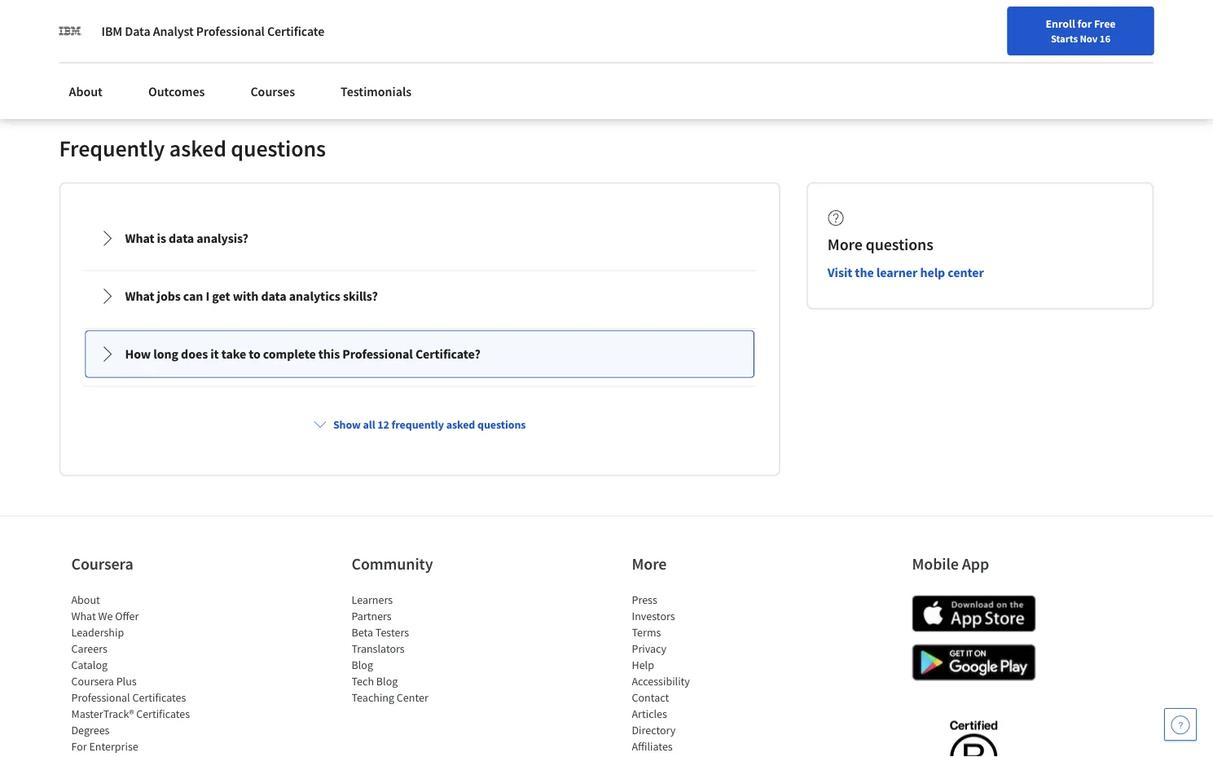 Task type: locate. For each thing, give the bounding box(es) containing it.
1 vertical spatial data
[[261, 288, 287, 304]]

about inside about what we offer leadership careers catalog coursera plus professional certificates mastertrack® certificates degrees for enterprise
[[71, 592, 100, 607]]

about link down ibm icon
[[59, 73, 112, 109]]

certificates up mastertrack® certificates link
[[132, 690, 186, 704]]

get it on google play image
[[912, 644, 1036, 681]]

degrees
[[71, 722, 110, 737]]

outcomes link
[[138, 73, 215, 109]]

2 horizontal spatial professional
[[342, 346, 413, 362]]

0 vertical spatial what
[[125, 230, 154, 246]]

learners partners beta testers translators blog tech blog teaching center
[[352, 592, 428, 704]]

1 vertical spatial blog
[[376, 673, 398, 688]]

logo of certified b corporation image
[[940, 711, 1007, 757]]

2 list from the left
[[352, 591, 490, 705]]

is
[[157, 230, 166, 246]]

1 vertical spatial questions
[[866, 234, 934, 254]]

press link
[[632, 592, 657, 607]]

0 horizontal spatial asked
[[169, 134, 226, 162]]

asked down outcomes link
[[169, 134, 226, 162]]

0 vertical spatial more
[[828, 234, 863, 254]]

1 horizontal spatial asked
[[446, 417, 475, 431]]

1 horizontal spatial professional
[[196, 23, 265, 39]]

0 vertical spatial professional
[[196, 23, 265, 39]]

help
[[632, 657, 654, 672]]

1 horizontal spatial blog
[[376, 673, 398, 688]]

learner
[[877, 264, 918, 280]]

2 list item from the left
[[632, 754, 771, 757]]

articles link
[[632, 706, 667, 721]]

data right is in the left top of the page
[[169, 230, 194, 246]]

offer
[[115, 608, 139, 623]]

teaching center link
[[352, 690, 428, 704]]

asked
[[169, 134, 226, 162], [446, 417, 475, 431]]

analysis?
[[197, 230, 248, 246]]

about up what we offer link
[[71, 592, 100, 607]]

what inside about what we offer leadership careers catalog coursera plus professional certificates mastertrack® certificates degrees for enterprise
[[71, 608, 96, 623]]

what inside dropdown button
[[125, 230, 154, 246]]

1 horizontal spatial more
[[828, 234, 863, 254]]

testers
[[376, 625, 409, 639]]

0 vertical spatial about
[[69, 83, 103, 99]]

None search field
[[232, 10, 534, 43]]

the
[[855, 264, 874, 280]]

privacy
[[632, 641, 667, 656]]

coursera
[[71, 553, 133, 574], [71, 673, 114, 688]]

0 horizontal spatial more
[[632, 553, 667, 574]]

all
[[363, 417, 375, 431]]

accessibility link
[[632, 673, 690, 688]]

professional right this
[[342, 346, 413, 362]]

2 vertical spatial professional
[[71, 690, 130, 704]]

more up press link
[[632, 553, 667, 574]]

frequently
[[59, 134, 165, 162]]

0 horizontal spatial list item
[[71, 754, 210, 757]]

mastertrack® certificates link
[[71, 706, 190, 721]]

what for what is data analysis?
[[125, 230, 154, 246]]

professional right "analyst"
[[196, 23, 265, 39]]

2 horizontal spatial list
[[632, 591, 771, 757]]

coursera up what we offer link
[[71, 553, 133, 574]]

12
[[378, 417, 389, 431]]

list item down affiliates
[[632, 754, 771, 757]]

list containing about
[[71, 591, 210, 757]]

professional inside dropdown button
[[342, 346, 413, 362]]

can
[[183, 288, 203, 304]]

accessibility
[[632, 673, 690, 688]]

0 horizontal spatial data
[[169, 230, 194, 246]]

list
[[71, 591, 210, 757], [352, 591, 490, 705], [632, 591, 771, 757]]

enterprise
[[89, 739, 138, 753]]

what left is in the left top of the page
[[125, 230, 154, 246]]

0 horizontal spatial professional
[[71, 690, 130, 704]]

mastertrack®
[[71, 706, 134, 721]]

more
[[828, 234, 863, 254], [632, 553, 667, 574]]

coursera plus link
[[71, 673, 137, 688]]

2 vertical spatial questions
[[478, 417, 526, 431]]

how long does it take to complete this professional certificate? button
[[86, 331, 754, 377]]

about link for more
[[71, 592, 100, 607]]

data right with
[[261, 288, 287, 304]]

blog up teaching center link
[[376, 673, 398, 688]]

for
[[1078, 16, 1092, 31]]

careers
[[71, 641, 107, 656]]

1 vertical spatial more
[[632, 553, 667, 574]]

what left jobs
[[125, 288, 154, 304]]

take
[[221, 346, 246, 362]]

menu item
[[871, 16, 976, 69]]

1 horizontal spatial questions
[[478, 417, 526, 431]]

0 horizontal spatial blog
[[352, 657, 373, 672]]

blog
[[352, 657, 373, 672], [376, 673, 398, 688]]

data
[[169, 230, 194, 246], [261, 288, 287, 304]]

3 list from the left
[[632, 591, 771, 757]]

1 vertical spatial about link
[[71, 592, 100, 607]]

list item for more
[[632, 754, 771, 757]]

i
[[206, 288, 210, 304]]

1 horizontal spatial data
[[261, 288, 287, 304]]

frequently asked questions
[[59, 134, 326, 162]]

list item down enterprise
[[71, 754, 210, 757]]

what is data analysis? button
[[86, 215, 754, 261]]

what
[[125, 230, 154, 246], [125, 288, 154, 304], [71, 608, 96, 623]]

blog link
[[352, 657, 373, 672]]

about down ibm icon
[[69, 83, 103, 99]]

free
[[1094, 16, 1116, 31]]

what jobs can i get with data analytics skills?
[[125, 288, 378, 304]]

1 vertical spatial coursera
[[71, 673, 114, 688]]

2 vertical spatial what
[[71, 608, 96, 623]]

what we offer link
[[71, 608, 139, 623]]

certificates
[[132, 690, 186, 704], [136, 706, 190, 721]]

coursera down the catalog link
[[71, 673, 114, 688]]

does
[[181, 346, 208, 362]]

leadership link
[[71, 625, 124, 639]]

list containing learners
[[352, 591, 490, 705]]

about link for frequently asked questions
[[59, 73, 112, 109]]

what up 'leadership' link
[[71, 608, 96, 623]]

0 vertical spatial about link
[[59, 73, 112, 109]]

professional up 'mastertrack®' on the left of the page
[[71, 690, 130, 704]]

1 horizontal spatial list item
[[632, 754, 771, 757]]

professional inside about what we offer leadership careers catalog coursera plus professional certificates mastertrack® certificates degrees for enterprise
[[71, 690, 130, 704]]

how
[[125, 346, 151, 362]]

0 vertical spatial data
[[169, 230, 194, 246]]

1 vertical spatial about
[[71, 592, 100, 607]]

0 vertical spatial questions
[[231, 134, 326, 162]]

contact
[[632, 690, 669, 704]]

mobile
[[912, 553, 959, 574]]

about link up what we offer link
[[71, 592, 100, 607]]

list item
[[71, 754, 210, 757], [632, 754, 771, 757]]

investors link
[[632, 608, 675, 623]]

1 horizontal spatial list
[[352, 591, 490, 705]]

help link
[[632, 657, 654, 672]]

ibm image
[[59, 20, 82, 42]]

0 horizontal spatial list
[[71, 591, 210, 757]]

we
[[98, 608, 113, 623]]

tech
[[352, 673, 374, 688]]

1 vertical spatial professional
[[342, 346, 413, 362]]

0 vertical spatial coursera
[[71, 553, 133, 574]]

1 vertical spatial what
[[125, 288, 154, 304]]

testimonials link
[[331, 73, 422, 109]]

0 vertical spatial blog
[[352, 657, 373, 672]]

what inside dropdown button
[[125, 288, 154, 304]]

more up visit on the right top
[[828, 234, 863, 254]]

0 vertical spatial asked
[[169, 134, 226, 162]]

certificates down professional certificates link
[[136, 706, 190, 721]]

get
[[212, 288, 230, 304]]

blog up tech
[[352, 657, 373, 672]]

1 vertical spatial asked
[[446, 417, 475, 431]]

list for more
[[632, 591, 771, 757]]

courses link
[[241, 73, 305, 109]]

app
[[962, 553, 989, 574]]

professional
[[196, 23, 265, 39], [342, 346, 413, 362], [71, 690, 130, 704]]

2 coursera from the top
[[71, 673, 114, 688]]

about link
[[59, 73, 112, 109], [71, 592, 100, 607]]

catalog
[[71, 657, 108, 672]]

asked right frequently
[[446, 417, 475, 431]]

1 list item from the left
[[71, 754, 210, 757]]

collapsed list
[[80, 210, 759, 757]]

help
[[920, 264, 945, 280]]

ibm
[[101, 23, 122, 39]]

1 list from the left
[[71, 591, 210, 757]]

list containing press
[[632, 591, 771, 757]]

0 vertical spatial certificates
[[132, 690, 186, 704]]

plus
[[116, 673, 137, 688]]

help center image
[[1171, 715, 1191, 734]]

center
[[397, 690, 428, 704]]



Task type: vqa. For each thing, say whether or not it's contained in the screenshot.
the topmost the "Certificates"
yes



Task type: describe. For each thing, give the bounding box(es) containing it.
analytics
[[289, 288, 340, 304]]

2 horizontal spatial questions
[[866, 234, 934, 254]]

partners link
[[352, 608, 392, 623]]

1 vertical spatial certificates
[[136, 706, 190, 721]]

coursera inside about what we offer leadership careers catalog coursera plus professional certificates mastertrack® certificates degrees for enterprise
[[71, 673, 114, 688]]

how long does it take to complete this professional certificate?
[[125, 346, 481, 362]]

this
[[318, 346, 340, 362]]

data inside what jobs can i get with data analytics skills? dropdown button
[[261, 288, 287, 304]]

community
[[352, 553, 433, 574]]

frequently
[[392, 417, 444, 431]]

articles
[[632, 706, 667, 721]]

1 coursera from the top
[[71, 553, 133, 574]]

skills?
[[343, 288, 378, 304]]

0 horizontal spatial questions
[[231, 134, 326, 162]]

about what we offer leadership careers catalog coursera plus professional certificates mastertrack® certificates degrees for enterprise
[[71, 592, 190, 753]]

press investors terms privacy help accessibility contact articles directory affiliates
[[632, 592, 690, 753]]

coursera image
[[20, 13, 123, 39]]

affiliates
[[632, 739, 673, 753]]

more questions
[[828, 234, 934, 254]]

long
[[153, 346, 178, 362]]

visit the learner help center
[[828, 264, 984, 280]]

directory link
[[632, 722, 676, 737]]

list for coursera
[[71, 591, 210, 757]]

to
[[249, 346, 261, 362]]

show all 12 frequently asked questions
[[333, 417, 526, 431]]

courses
[[250, 83, 295, 99]]

leadership
[[71, 625, 124, 639]]

affiliates link
[[632, 739, 673, 753]]

professional certificates link
[[71, 690, 186, 704]]

about for about what we offer leadership careers catalog coursera plus professional certificates mastertrack® certificates degrees for enterprise
[[71, 592, 100, 607]]

center
[[948, 264, 984, 280]]

for enterprise link
[[71, 739, 138, 753]]

complete
[[263, 346, 316, 362]]

learners
[[352, 592, 393, 607]]

testimonials
[[341, 83, 412, 99]]

download on the app store image
[[912, 595, 1036, 632]]

more for more
[[632, 553, 667, 574]]

questions inside dropdown button
[[478, 417, 526, 431]]

what for what jobs can i get with data analytics skills?
[[125, 288, 154, 304]]

with
[[233, 288, 259, 304]]

show
[[333, 417, 361, 431]]

ibm data analyst professional certificate
[[101, 23, 325, 39]]

beta
[[352, 625, 373, 639]]

analyst
[[153, 23, 194, 39]]

contact link
[[632, 690, 669, 704]]

terms
[[632, 625, 661, 639]]

translators link
[[352, 641, 405, 656]]

learners link
[[352, 592, 393, 607]]

more for more questions
[[828, 234, 863, 254]]

enroll
[[1046, 16, 1076, 31]]

investors
[[632, 608, 675, 623]]

about for about
[[69, 83, 103, 99]]

asked inside dropdown button
[[446, 417, 475, 431]]

privacy link
[[632, 641, 667, 656]]

visit the learner help center link
[[828, 264, 984, 280]]

teaching
[[352, 690, 394, 704]]

what jobs can i get with data analytics skills? button
[[86, 273, 754, 319]]

tech blog link
[[352, 673, 398, 688]]

data
[[125, 23, 150, 39]]

terms link
[[632, 625, 661, 639]]

beta testers link
[[352, 625, 409, 639]]

what is data analysis?
[[125, 230, 248, 246]]

translators
[[352, 641, 405, 656]]

catalog link
[[71, 657, 108, 672]]

press
[[632, 592, 657, 607]]

16
[[1100, 32, 1111, 45]]

starts
[[1051, 32, 1078, 45]]

it
[[210, 346, 219, 362]]

directory
[[632, 722, 676, 737]]

visit
[[828, 264, 853, 280]]

careers link
[[71, 641, 107, 656]]

show notifications image
[[993, 20, 1013, 40]]

certificate?
[[416, 346, 481, 362]]

for
[[71, 739, 87, 753]]

show all 12 frequently asked questions button
[[307, 409, 532, 439]]

degrees link
[[71, 722, 110, 737]]

enroll for free starts nov 16
[[1046, 16, 1116, 45]]

data inside what is data analysis? dropdown button
[[169, 230, 194, 246]]

jobs
[[157, 288, 181, 304]]

list for community
[[352, 591, 490, 705]]

list item for coursera
[[71, 754, 210, 757]]

partners
[[352, 608, 392, 623]]



